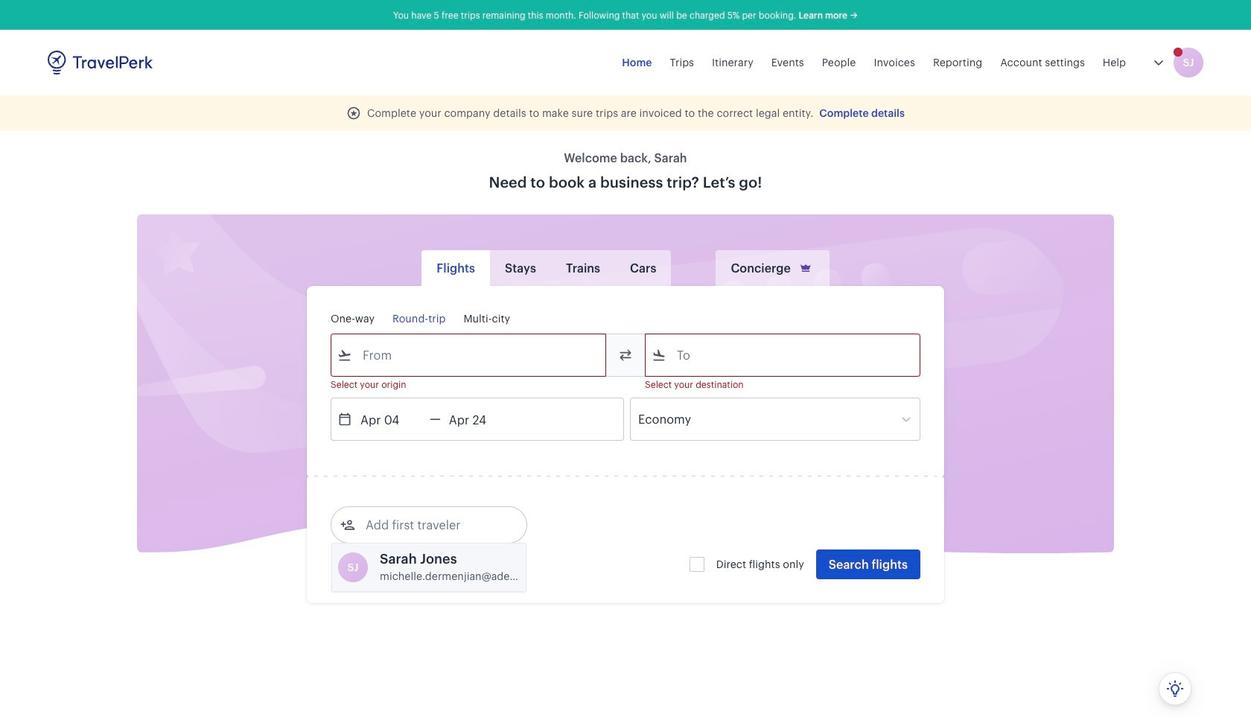 Task type: locate. For each thing, give the bounding box(es) containing it.
Return text field
[[441, 399, 518, 440]]

Depart text field
[[352, 399, 430, 440]]

Add first traveler search field
[[355, 513, 510, 537]]



Task type: describe. For each thing, give the bounding box(es) containing it.
From search field
[[352, 343, 586, 367]]

To search field
[[667, 343, 901, 367]]



